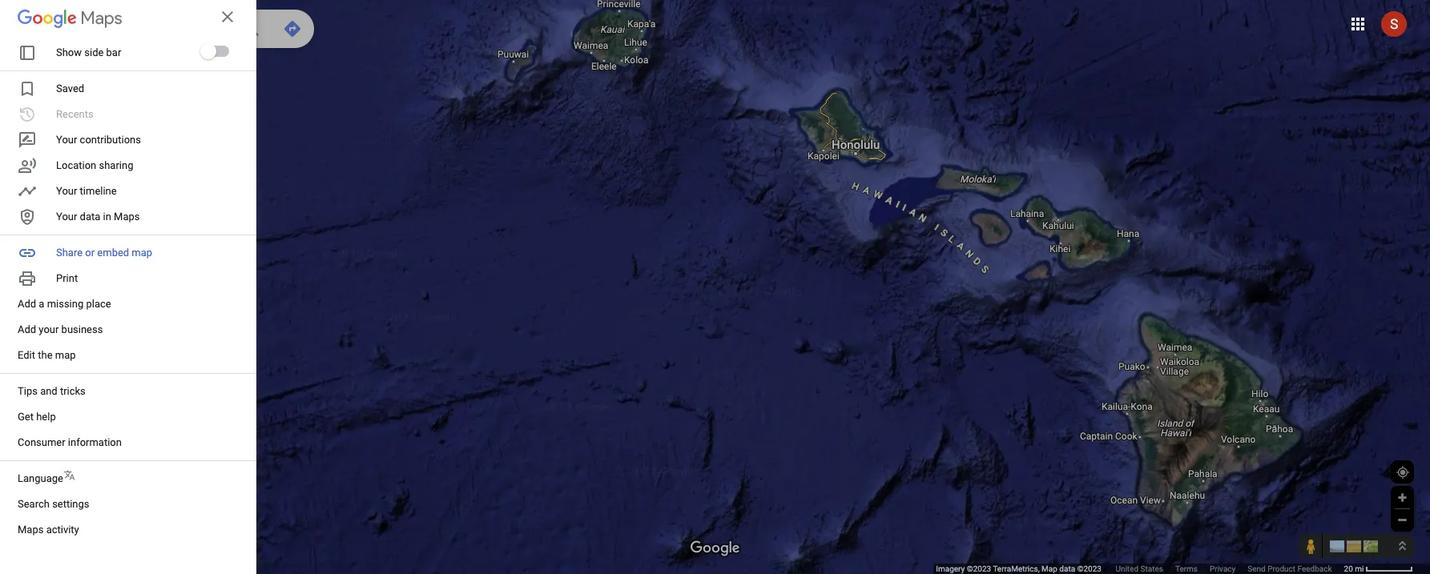 Task type: vqa. For each thing, say whether or not it's contained in the screenshot.
the Show side bar image
yes



Task type: locate. For each thing, give the bounding box(es) containing it.
search
[[18, 498, 50, 510]]

0 horizontal spatial map
[[55, 349, 76, 361]]

your for your contributions
[[56, 134, 77, 146]]

location sharing button
[[18, 156, 239, 175]]

your inside "link"
[[56, 185, 77, 197]]

saved button
[[18, 79, 239, 99]]

product
[[1268, 565, 1296, 574]]

your for your timeline
[[56, 185, 77, 197]]

add a missing place button
[[18, 295, 239, 314]]

edit the map
[[18, 349, 76, 361]]

embed
[[97, 247, 129, 259]]

place
[[86, 298, 111, 310]]

0 vertical spatial add
[[18, 298, 36, 310]]

google maps element
[[0, 0, 1430, 575]]

imagery ©2023 terrametrics, map data ©2023
[[936, 565, 1104, 574]]

©2023 right the imagery
[[967, 565, 991, 574]]

a
[[39, 298, 44, 310]]

1 vertical spatial maps
[[18, 524, 44, 536]]

print
[[56, 272, 78, 284]]

business
[[61, 324, 103, 336]]

1 horizontal spatial ©2023
[[1077, 565, 1102, 574]]

get help
[[18, 411, 56, 423]]

0 horizontal spatial data
[[80, 211, 100, 223]]

united
[[1116, 565, 1139, 574]]

0 vertical spatial data
[[80, 211, 100, 223]]

add left a at the left bottom of page
[[18, 298, 36, 310]]

maps activity button
[[18, 521, 239, 540]]

0 horizontal spatial ©2023
[[967, 565, 991, 574]]


[[26, 18, 45, 40]]

1 vertical spatial add
[[18, 324, 36, 336]]

print button
[[18, 269, 239, 288]]

show
[[56, 46, 82, 58]]

©2023
[[967, 565, 991, 574], [1077, 565, 1102, 574]]

0 horizontal spatial maps
[[18, 524, 44, 536]]

send product feedback
[[1248, 565, 1332, 574]]

contributions
[[80, 134, 141, 146]]

in
[[103, 211, 111, 223]]

your
[[39, 324, 59, 336]]

Show side bar checkbox
[[200, 43, 229, 59]]

tips and tricks button
[[18, 382, 239, 401]]

2 vertical spatial your
[[56, 211, 77, 223]]

0 vertical spatial your
[[56, 134, 77, 146]]

2 your from the top
[[56, 185, 77, 197]]

share or embed map
[[56, 247, 152, 259]]

privacy
[[1210, 565, 1236, 574]]

1 your from the top
[[56, 134, 77, 146]]

1 horizontal spatial map
[[132, 247, 152, 259]]

your data in maps link
[[18, 208, 239, 227]]

add inside button
[[18, 298, 36, 310]]

1 add from the top
[[18, 298, 36, 310]]

information
[[68, 437, 122, 449]]

maps
[[114, 211, 140, 223], [18, 524, 44, 536]]

imagery
[[936, 565, 965, 574]]

map right the at the left
[[55, 349, 76, 361]]

map
[[132, 247, 152, 259], [55, 349, 76, 361]]

maps down search
[[18, 524, 44, 536]]

1 ©2023 from the left
[[967, 565, 991, 574]]

your
[[56, 134, 77, 146], [56, 185, 77, 197], [56, 211, 77, 223]]

0 vertical spatial maps
[[114, 211, 140, 223]]

feedback
[[1298, 565, 1332, 574]]

and
[[40, 385, 57, 397]]

add left the your
[[18, 324, 36, 336]]

data right map
[[1060, 565, 1075, 574]]

your inside button
[[56, 134, 77, 146]]

consumer information button
[[18, 433, 239, 453]]

zoom in image
[[1397, 492, 1409, 504]]

3 your from the top
[[56, 211, 77, 223]]

your down the your timeline
[[56, 211, 77, 223]]

show street view coverage image
[[1300, 534, 1323, 558]]

your up 'location'
[[56, 134, 77, 146]]

1 vertical spatial your
[[56, 185, 77, 197]]

your down 'location'
[[56, 185, 77, 197]]

footer
[[936, 564, 1344, 575]]

©2023 left united
[[1077, 565, 1102, 574]]

search settings button
[[18, 495, 239, 514]]

footer containing imagery ©2023 terrametrics, map data ©2023
[[936, 564, 1344, 575]]

terms button
[[1175, 564, 1198, 575]]

the
[[38, 349, 52, 361]]

bar
[[106, 46, 121, 58]]

1 horizontal spatial data
[[1060, 565, 1075, 574]]

maps right in
[[114, 211, 140, 223]]

data left in
[[80, 211, 100, 223]]

map
[[1042, 565, 1058, 574]]

data inside "settings" menu
[[80, 211, 100, 223]]

your timeline
[[56, 185, 117, 197]]

tips
[[18, 385, 38, 397]]

timeline
[[80, 185, 117, 197]]

zoom out image
[[1397, 514, 1409, 526]]

states
[[1141, 565, 1163, 574]]

show your location image
[[1396, 466, 1410, 480]]

help
[[36, 411, 56, 423]]

add
[[18, 298, 36, 310], [18, 324, 36, 336]]

 search field
[[13, 10, 314, 51]]

data
[[80, 211, 100, 223], [1060, 565, 1075, 574]]

map right embed
[[132, 247, 152, 259]]

your timeline link
[[18, 182, 239, 201]]

sharing
[[99, 159, 133, 171]]

2 add from the top
[[18, 324, 36, 336]]



Task type: describe. For each thing, give the bounding box(es) containing it.
language
[[18, 473, 63, 485]]

your contributions
[[56, 134, 141, 146]]

terms
[[1175, 565, 1198, 574]]

google account: sheryl atherton  
(sheryl.atherton@adept.ai) image
[[1381, 11, 1407, 37]]

share
[[56, 247, 83, 259]]

1 vertical spatial data
[[1060, 565, 1075, 574]]

20
[[1344, 565, 1353, 574]]

2 ©2023 from the left
[[1077, 565, 1102, 574]]

location sharing
[[56, 159, 133, 171]]

20 mi
[[1344, 565, 1364, 574]]

mi
[[1355, 565, 1364, 574]]

united states button
[[1116, 564, 1163, 575]]

google maps image
[[18, 5, 123, 30]]

send
[[1248, 565, 1266, 574]]

share or embed map button
[[18, 244, 239, 263]]

side
[[84, 46, 104, 58]]

united states
[[1116, 565, 1163, 574]]

edit the map button
[[18, 346, 239, 365]]

1 horizontal spatial maps
[[114, 211, 140, 223]]

terrametrics,
[[993, 565, 1040, 574]]

 button
[[13, 10, 58, 51]]

send product feedback button
[[1248, 564, 1332, 575]]

search settings
[[18, 498, 89, 510]]

maps activity
[[18, 524, 79, 536]]

add your business
[[18, 324, 103, 336]]

footer inside google maps element
[[936, 564, 1344, 575]]

show side bar
[[56, 46, 121, 58]]

missing
[[47, 298, 84, 310]]

add for add your business
[[18, 324, 36, 336]]

1 vertical spatial map
[[55, 349, 76, 361]]

language button
[[18, 470, 239, 489]]

20 mi button
[[1344, 565, 1413, 574]]

activity
[[46, 524, 79, 536]]

get help button
[[18, 408, 239, 427]]

settings
[[52, 498, 89, 510]]

saved
[[56, 83, 84, 95]]

maps inside button
[[18, 524, 44, 536]]

consumer
[[18, 437, 65, 449]]

your for your data in maps
[[56, 211, 77, 223]]

your data in maps
[[56, 211, 140, 223]]

your contributions button
[[18, 131, 239, 150]]

get
[[18, 411, 34, 423]]

privacy button
[[1210, 564, 1236, 575]]

or
[[85, 247, 95, 259]]

location
[[56, 159, 96, 171]]

tips and tricks
[[18, 385, 86, 397]]

add for add a missing place
[[18, 298, 36, 310]]

settings menu
[[0, 0, 256, 575]]

tricks
[[60, 385, 86, 397]]

0 vertical spatial map
[[132, 247, 152, 259]]

add your business link
[[18, 321, 239, 340]]

edit
[[18, 349, 35, 361]]

show side bar image
[[200, 43, 216, 59]]

consumer information
[[18, 437, 122, 449]]

add a missing place
[[18, 298, 111, 310]]



